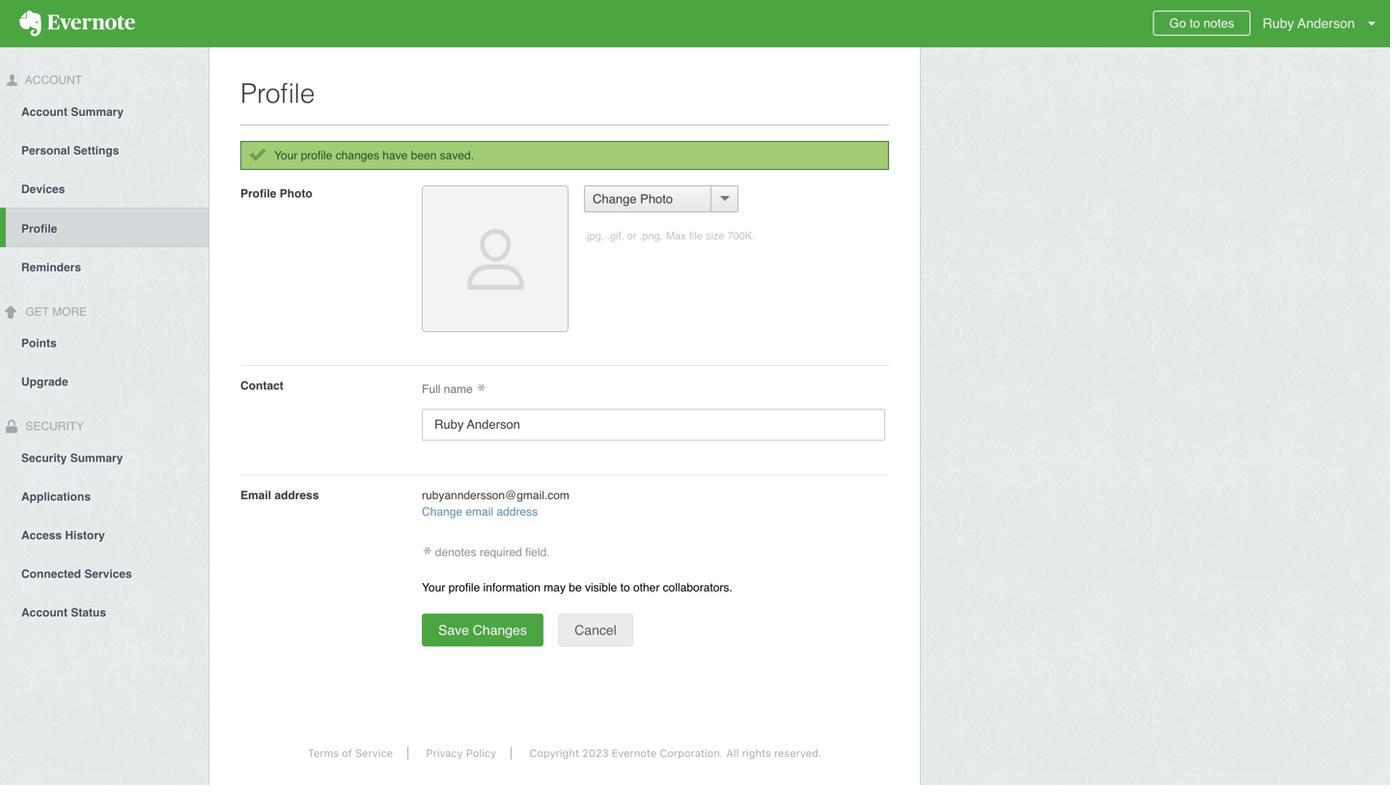 Task type: vqa. For each thing, say whether or not it's contained in the screenshot.
list
no



Task type: locate. For each thing, give the bounding box(es) containing it.
privacy policy link
[[412, 747, 512, 760]]

1 vertical spatial to
[[621, 581, 630, 594]]

personal settings link
[[0, 130, 209, 169]]

None submit
[[422, 614, 544, 646], [558, 614, 633, 646], [422, 614, 544, 646], [558, 614, 633, 646]]

your profile information may be visible to other collaborators.
[[422, 581, 733, 594]]

photo for change photo
[[640, 192, 673, 206]]

address right email
[[275, 488, 319, 502]]

name
[[444, 382, 473, 396]]

1 horizontal spatial change
[[593, 192, 637, 206]]

1 vertical spatial change
[[422, 505, 463, 518]]

account
[[22, 73, 82, 87], [21, 105, 68, 119], [21, 606, 68, 619]]

photo up .png.
[[640, 192, 673, 206]]

personal settings
[[21, 144, 119, 157]]

go
[[1170, 16, 1187, 30]]

points link
[[0, 323, 209, 362]]

0 vertical spatial summary
[[71, 105, 124, 119]]

0 horizontal spatial photo
[[280, 187, 313, 200]]

2 vertical spatial profile
[[21, 222, 57, 235]]

summary
[[71, 105, 124, 119], [70, 451, 123, 465]]

change
[[593, 192, 637, 206], [422, 505, 463, 518]]

profile
[[301, 149, 332, 162], [449, 581, 480, 594]]

more
[[52, 305, 87, 318]]

privacy policy
[[426, 747, 497, 760]]

of
[[342, 747, 352, 760]]

1 vertical spatial security
[[21, 451, 67, 465]]

access history link
[[0, 515, 209, 554]]

1 horizontal spatial address
[[497, 505, 538, 518]]

0 horizontal spatial your
[[274, 149, 298, 162]]

been
[[411, 149, 437, 162]]

summary for security summary
[[70, 451, 123, 465]]

all
[[727, 747, 739, 760]]

1 vertical spatial profile
[[240, 187, 277, 200]]

1 vertical spatial your
[[422, 581, 445, 594]]

0 vertical spatial your
[[274, 149, 298, 162]]

profile down "denotes"
[[449, 581, 480, 594]]

2023
[[582, 747, 609, 760]]

1 horizontal spatial photo
[[640, 192, 673, 206]]

account up personal on the left of the page
[[21, 105, 68, 119]]

policy
[[466, 747, 497, 760]]

account up account summary at top
[[22, 73, 82, 87]]

account status link
[[0, 592, 209, 631]]

security up security summary
[[22, 420, 84, 433]]

account down connected
[[21, 606, 68, 619]]

get
[[25, 305, 49, 318]]

profile for changes
[[301, 149, 332, 162]]

collaborators.
[[663, 581, 733, 594]]

account inside 'link'
[[21, 606, 68, 619]]

reserved.
[[774, 747, 822, 760]]

summary inside account summary "link"
[[71, 105, 124, 119]]

account inside "link"
[[21, 105, 68, 119]]

ruby anderson link
[[1258, 0, 1391, 47]]

address down rubyanndersson@gmail.com
[[497, 505, 538, 518]]

photo
[[280, 187, 313, 200], [640, 192, 673, 206]]

0 vertical spatial profile
[[301, 149, 332, 162]]

0 vertical spatial account
[[22, 73, 82, 87]]

1 vertical spatial profile
[[449, 581, 480, 594]]

personal
[[21, 144, 70, 157]]

rights
[[742, 747, 771, 760]]

your up profile photo
[[274, 149, 298, 162]]

access
[[21, 529, 62, 542]]

0 horizontal spatial change
[[422, 505, 463, 518]]

devices link
[[0, 169, 209, 207]]

to left other
[[621, 581, 630, 594]]

profile for profile photo
[[240, 187, 277, 200]]

email
[[240, 488, 271, 502]]

change left email
[[422, 505, 463, 518]]

or
[[627, 230, 637, 242]]

security for security summary
[[21, 451, 67, 465]]

address
[[275, 488, 319, 502], [497, 505, 538, 518]]

0 horizontal spatial profile
[[301, 149, 332, 162]]

change photo
[[593, 192, 673, 206]]

go to notes link
[[1153, 11, 1251, 36]]

rubyanndersson@gmail.com
[[422, 488, 570, 502]]

1 vertical spatial address
[[497, 505, 538, 518]]

to
[[1190, 16, 1201, 30], [621, 581, 630, 594]]

security
[[22, 420, 84, 433], [21, 451, 67, 465]]

services
[[84, 567, 132, 581]]

summary inside security summary link
[[70, 451, 123, 465]]

security up 'applications'
[[21, 451, 67, 465]]

summary up personal settings link
[[71, 105, 124, 119]]

may
[[544, 581, 566, 594]]

email
[[466, 505, 494, 518]]

change up .gif, at top left
[[593, 192, 637, 206]]

evernote link
[[0, 0, 155, 47]]

your
[[274, 149, 298, 162], [422, 581, 445, 594]]

have
[[383, 149, 408, 162]]

0 vertical spatial security
[[22, 420, 84, 433]]

photo down the your profile changes have been saved.
[[280, 187, 313, 200]]

1 horizontal spatial to
[[1190, 16, 1201, 30]]

.jpg,
[[584, 230, 604, 242]]

summary up applications link
[[70, 451, 123, 465]]

terms of service link
[[293, 747, 409, 760]]

1 horizontal spatial profile
[[449, 581, 480, 594]]

your down "denotes"
[[422, 581, 445, 594]]

photo for profile photo
[[280, 187, 313, 200]]

profile for the profile link
[[21, 222, 57, 235]]

0 vertical spatial to
[[1190, 16, 1201, 30]]

1 horizontal spatial your
[[422, 581, 445, 594]]

1 vertical spatial summary
[[70, 451, 123, 465]]

0 horizontal spatial address
[[275, 488, 319, 502]]

profile
[[240, 78, 315, 109], [240, 187, 277, 200], [21, 222, 57, 235]]

1 vertical spatial account
[[21, 105, 68, 119]]

2 vertical spatial account
[[21, 606, 68, 619]]

service
[[355, 747, 393, 760]]

terms
[[308, 747, 339, 760]]

0 vertical spatial address
[[275, 488, 319, 502]]

changes
[[336, 149, 379, 162]]

to right go
[[1190, 16, 1201, 30]]

information
[[483, 581, 541, 594]]

connected services link
[[0, 554, 209, 592]]

profile left changes
[[301, 149, 332, 162]]



Task type: describe. For each thing, give the bounding box(es) containing it.
700k.
[[728, 230, 755, 242]]

evernote image
[[0, 11, 155, 37]]

points
[[21, 337, 57, 350]]

required
[[480, 545, 522, 559]]

email address
[[240, 488, 319, 502]]

security summary
[[21, 451, 123, 465]]

account for account status
[[21, 606, 68, 619]]

devices
[[21, 182, 65, 196]]

account summary
[[21, 105, 124, 119]]

full
[[422, 382, 441, 396]]

upgrade
[[21, 375, 68, 389]]

notes
[[1204, 16, 1235, 30]]

reminders
[[21, 261, 81, 274]]

settings
[[73, 144, 119, 157]]

get more
[[22, 305, 87, 318]]

0 vertical spatial profile
[[240, 78, 315, 109]]

saved.
[[440, 149, 474, 162]]

account status
[[21, 606, 106, 619]]

ruby
[[1263, 15, 1295, 31]]

connected
[[21, 567, 81, 581]]

terms of service
[[308, 747, 393, 760]]

go to notes
[[1170, 16, 1235, 30]]

status
[[71, 606, 106, 619]]

corporation.
[[660, 747, 723, 760]]

be
[[569, 581, 582, 594]]

account for account
[[22, 73, 82, 87]]

.png.
[[640, 230, 663, 242]]

upgrade link
[[0, 362, 209, 400]]

.jpg, .gif, or .png. max file size 700k.
[[584, 230, 755, 242]]

reminders link
[[0, 247, 209, 286]]

full name
[[422, 382, 476, 396]]

denotes required field.
[[432, 545, 550, 559]]

visible
[[585, 581, 617, 594]]

rubyanndersson@gmail.com change email address
[[422, 488, 570, 518]]

security for security
[[22, 420, 84, 433]]

profile photo
[[240, 187, 313, 200]]

max
[[666, 230, 686, 242]]

connected services
[[21, 567, 132, 581]]

change inside rubyanndersson@gmail.com change email address
[[422, 505, 463, 518]]

privacy
[[426, 747, 463, 760]]

access history
[[21, 529, 105, 542]]

change email address link
[[422, 505, 538, 518]]

profile link
[[6, 207, 209, 247]]

0 horizontal spatial to
[[621, 581, 630, 594]]

denotes
[[435, 545, 477, 559]]

Full name text field
[[422, 409, 886, 441]]

your for your profile information may be visible to other collaborators.
[[422, 581, 445, 594]]

profile for information
[[449, 581, 480, 594]]

ruby anderson
[[1263, 15, 1356, 31]]

file
[[689, 230, 703, 242]]

other
[[634, 581, 660, 594]]

applications
[[21, 490, 91, 504]]

contact
[[240, 379, 284, 393]]

.gif,
[[607, 230, 624, 242]]

your profile changes have been saved.
[[274, 149, 474, 162]]

summary for account summary
[[71, 105, 124, 119]]

copyright
[[530, 747, 579, 760]]

applications link
[[0, 476, 209, 515]]

anderson
[[1298, 15, 1356, 31]]

0 vertical spatial change
[[593, 192, 637, 206]]

address inside rubyanndersson@gmail.com change email address
[[497, 505, 538, 518]]

history
[[65, 529, 105, 542]]

account summary link
[[0, 92, 209, 130]]

security summary link
[[0, 438, 209, 476]]

size
[[706, 230, 725, 242]]

field.
[[526, 545, 550, 559]]

your for your profile changes have been saved.
[[274, 149, 298, 162]]

evernote
[[612, 747, 657, 760]]

copyright 2023 evernote corporation. all rights reserved.
[[530, 747, 822, 760]]

account for account summary
[[21, 105, 68, 119]]



